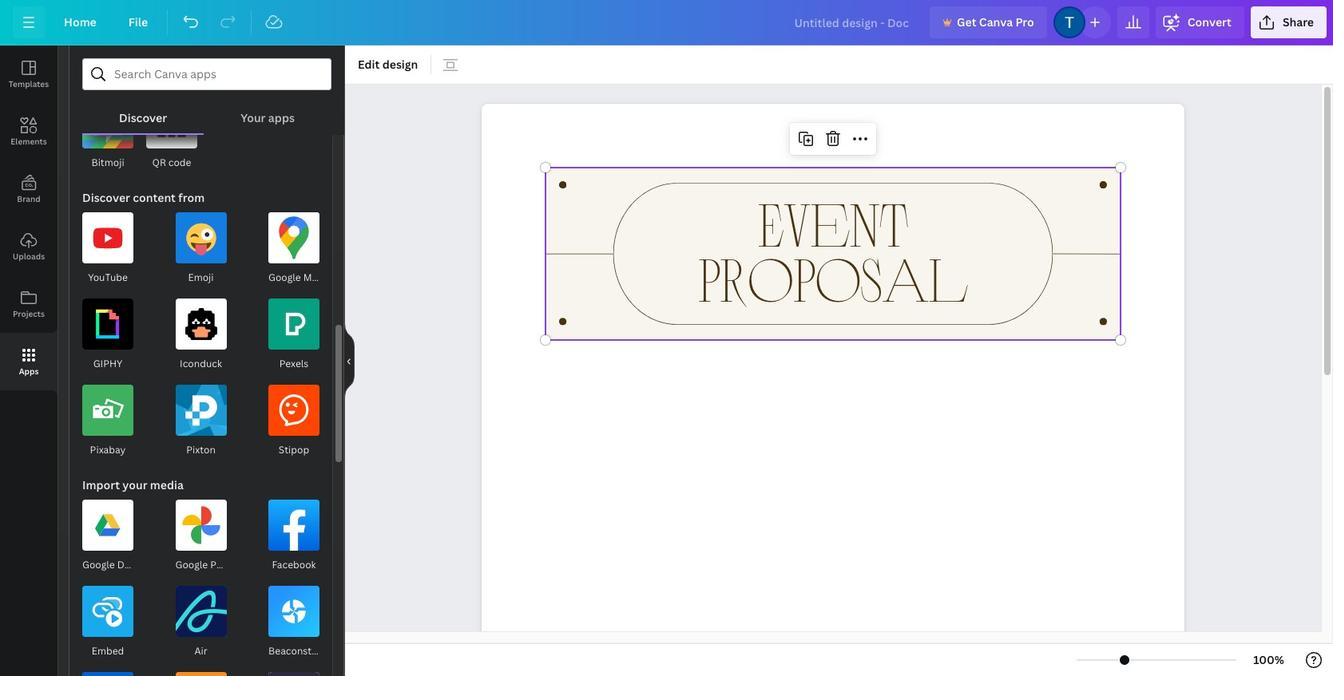 Task type: describe. For each thing, give the bounding box(es) containing it.
from
[[178, 190, 205, 205]]

file
[[128, 14, 148, 30]]

side panel tab list
[[0, 46, 58, 391]]

templates
[[9, 78, 49, 89]]

your apps button
[[204, 90, 332, 133]]

convert button
[[1156, 6, 1245, 38]]

pexels
[[279, 357, 309, 371]]

brand
[[17, 193, 41, 205]]

1 vertical spatial qr
[[325, 645, 339, 658]]

google drive
[[82, 558, 142, 572]]

apps
[[268, 110, 295, 125]]

google for google drive
[[82, 558, 115, 572]]

discover content from
[[82, 190, 205, 205]]

Design title text field
[[782, 6, 924, 38]]

facebook
[[272, 558, 316, 572]]

edit
[[358, 57, 380, 72]]

convert
[[1188, 14, 1232, 30]]

pixton
[[186, 443, 216, 457]]

embed
[[92, 645, 124, 658]]

google maps
[[268, 271, 328, 284]]

Event Proposal text field
[[482, 104, 1185, 677]]

your
[[241, 110, 266, 125]]

photos
[[210, 558, 243, 572]]

media
[[150, 478, 184, 493]]

bitmoji
[[91, 156, 124, 169]]

get
[[957, 14, 977, 30]]

maps
[[303, 271, 328, 284]]

elements
[[11, 136, 47, 147]]

edit design button
[[352, 52, 425, 78]]

hide image
[[344, 323, 355, 399]]

uploads
[[13, 251, 45, 262]]

projects
[[13, 308, 45, 320]]

file button
[[116, 6, 161, 38]]

0 horizontal spatial qr
[[152, 156, 166, 169]]

drive
[[117, 558, 142, 572]]

pixabay
[[90, 443, 126, 457]]

import your media
[[82, 478, 184, 493]]

100% button
[[1243, 648, 1295, 674]]

uploads button
[[0, 218, 58, 276]]

google for google maps
[[268, 271, 301, 284]]



Task type: vqa. For each thing, say whether or not it's contained in the screenshot.
'Elements'
yes



Task type: locate. For each thing, give the bounding box(es) containing it.
canva
[[979, 14, 1013, 30]]

apps
[[19, 366, 39, 377]]

1 horizontal spatial qr
[[325, 645, 339, 658]]

google left drive
[[82, 558, 115, 572]]

get canva pro button
[[930, 6, 1047, 38]]

templates button
[[0, 46, 58, 103]]

projects button
[[0, 276, 58, 333]]

youtube
[[88, 271, 128, 284]]

qr
[[152, 156, 166, 169], [325, 645, 339, 658]]

0 vertical spatial discover
[[119, 110, 167, 125]]

100%
[[1254, 653, 1285, 668]]

code
[[168, 156, 191, 169]]

1 horizontal spatial google
[[175, 558, 208, 572]]

home
[[64, 14, 96, 30]]

air
[[194, 645, 207, 658]]

import
[[82, 478, 120, 493]]

Search Canva apps search field
[[114, 59, 300, 89]]

your
[[123, 478, 147, 493]]

stipop
[[279, 443, 309, 457]]

qr code
[[152, 156, 191, 169]]

share
[[1283, 14, 1314, 30]]

emoji
[[188, 271, 214, 284]]

your apps
[[241, 110, 295, 125]]

google
[[268, 271, 301, 284], [82, 558, 115, 572], [175, 558, 208, 572]]

pro
[[1016, 14, 1035, 30]]

discover up qr code
[[119, 110, 167, 125]]

iconduck
[[180, 357, 222, 371]]

google left maps
[[268, 271, 301, 284]]

get canva pro
[[957, 14, 1035, 30]]

share button
[[1251, 6, 1327, 38]]

brand button
[[0, 161, 58, 218]]

1 vertical spatial discover
[[82, 190, 130, 205]]

qr right beaconstac
[[325, 645, 339, 658]]

apps button
[[0, 333, 58, 391]]

discover inside 'discover' button
[[119, 110, 167, 125]]

0 horizontal spatial google
[[82, 558, 115, 572]]

event
[[759, 186, 908, 260]]

qr left "code"
[[152, 156, 166, 169]]

beaconstac qr
[[268, 645, 339, 658]]

google photos
[[175, 558, 243, 572]]

discover down bitmoji
[[82, 190, 130, 205]]

2 horizontal spatial google
[[268, 271, 301, 284]]

main menu bar
[[0, 0, 1334, 46]]

content
[[133, 190, 176, 205]]

beaconstac
[[268, 645, 322, 658]]

event proposal
[[699, 186, 968, 315]]

discover button
[[82, 90, 204, 133]]

giphy
[[93, 357, 123, 371]]

edit design
[[358, 57, 418, 72]]

google for google photos
[[175, 558, 208, 572]]

home link
[[51, 6, 109, 38]]

design
[[382, 57, 418, 72]]

proposal
[[699, 241, 968, 315]]

discover for discover content from
[[82, 190, 130, 205]]

google left photos
[[175, 558, 208, 572]]

discover
[[119, 110, 167, 125], [82, 190, 130, 205]]

0 vertical spatial qr
[[152, 156, 166, 169]]

elements button
[[0, 103, 58, 161]]

discover for discover
[[119, 110, 167, 125]]



